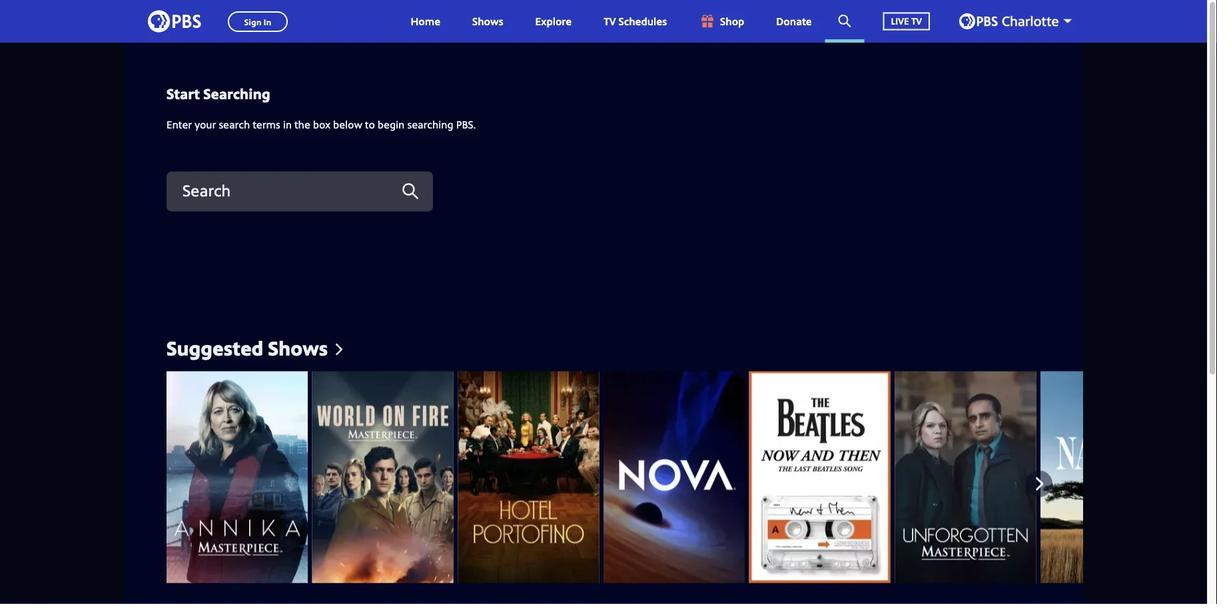 Task type: describe. For each thing, give the bounding box(es) containing it.
start searching
[[167, 83, 270, 103]]

next slide image
[[1030, 471, 1050, 498]]

your
[[195, 117, 216, 131]]

world on fire image
[[312, 372, 454, 584]]

explore
[[536, 14, 572, 28]]

enter
[[167, 117, 192, 131]]

in
[[283, 117, 292, 131]]

search image
[[839, 15, 851, 27]]

below
[[333, 117, 362, 131]]

schedules
[[619, 14, 667, 28]]

1 horizontal spatial shows
[[473, 14, 504, 28]]

searching
[[407, 117, 454, 131]]

shop
[[721, 14, 745, 28]]

suggested shows
[[167, 334, 328, 362]]

1 vertical spatial shows
[[268, 334, 328, 362]]

live tv link
[[870, 0, 944, 43]]

start
[[167, 83, 200, 103]]

tv schedules
[[604, 14, 667, 28]]

live tv
[[891, 15, 922, 27]]

begin
[[378, 117, 405, 131]]

search
[[219, 117, 250, 131]]

1 horizontal spatial tv
[[912, 15, 922, 27]]



Task type: vqa. For each thing, say whether or not it's contained in the screenshot.
'Not'
no



Task type: locate. For each thing, give the bounding box(es) containing it.
pbs charlotte image
[[960, 13, 1059, 29]]

tv
[[604, 14, 616, 28], [912, 15, 922, 27]]

nova image
[[604, 372, 745, 584]]

annika image
[[167, 372, 308, 584]]

tv right live
[[912, 15, 922, 27]]

0 horizontal spatial shows
[[268, 334, 328, 362]]

suggested
[[167, 334, 264, 362]]

tv inside "link"
[[604, 14, 616, 28]]

home
[[411, 14, 441, 28]]

donate link
[[763, 0, 826, 43]]

donate
[[777, 14, 812, 28]]

0 horizontal spatial tv
[[604, 14, 616, 28]]

shop link
[[686, 0, 758, 43]]

box
[[313, 117, 331, 131]]

pbs image
[[148, 6, 201, 36]]

to
[[365, 117, 375, 131]]

now and then – the last beatles song (short film) image
[[750, 372, 891, 584]]

unforgotten image
[[895, 372, 1037, 584]]

hotel portofino image
[[458, 372, 599, 584]]

terms
[[253, 117, 280, 131]]

0 vertical spatial shows
[[473, 14, 504, 28]]

enter your search terms in the box below to begin searching pbs.
[[167, 117, 476, 131]]

shows
[[473, 14, 504, 28], [268, 334, 328, 362]]

nature image
[[1041, 372, 1182, 584]]

the
[[295, 117, 310, 131]]

shows link
[[459, 0, 517, 43]]

pbs.
[[456, 117, 476, 131]]

suggested shows link
[[167, 334, 343, 362]]

home link
[[398, 0, 454, 43]]

explore link
[[522, 0, 585, 43]]

tv schedules link
[[591, 0, 681, 43]]

tv left schedules
[[604, 14, 616, 28]]

searching
[[203, 83, 270, 103]]

Search search field
[[167, 172, 433, 212]]

live
[[891, 15, 909, 27]]



